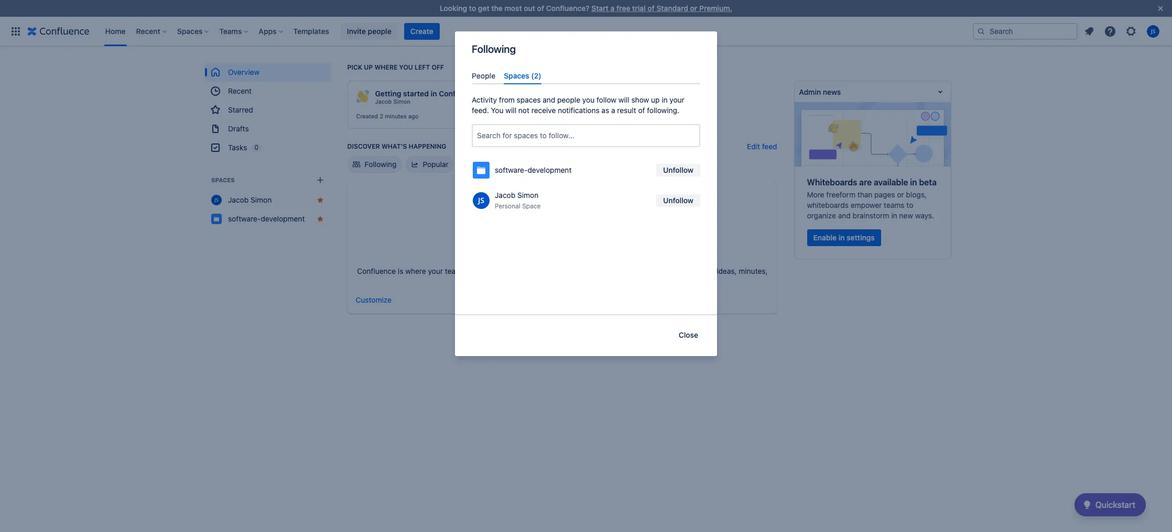 Task type: locate. For each thing, give the bounding box(es) containing it.
premium.
[[700, 4, 733, 13]]

unfollow for second unfollow "button" from the top
[[664, 196, 694, 205]]

admin news
[[799, 87, 841, 96]]

or
[[691, 4, 698, 13], [898, 190, 905, 199]]

enable in settings
[[814, 233, 875, 242]]

or up 'teams'
[[898, 190, 905, 199]]

up right pick
[[364, 63, 373, 71]]

1 vertical spatial you
[[583, 96, 595, 104]]

software-development up "welcome"
[[495, 166, 572, 175]]

getting started in confluence jacob simon
[[375, 89, 480, 105]]

home link
[[102, 23, 129, 40]]

1 unstar this space image from the top
[[316, 196, 324, 205]]

confluence image
[[27, 25, 89, 38], [27, 25, 89, 38]]

0 vertical spatial following
[[472, 43, 516, 55]]

0 horizontal spatial software-
[[228, 215, 261, 223]]

0 horizontal spatial people
[[368, 26, 392, 35]]

for
[[503, 131, 512, 140]]

customize
[[356, 296, 392, 305]]

to inside whiteboards are available in beta more freeform than pages or blogs, whiteboards empower teams to organize and brainstorm in new ways.
[[907, 201, 914, 210]]

teams
[[884, 201, 905, 210]]

banner containing home
[[0, 17, 1173, 46]]

software- inside following dialog
[[495, 166, 528, 175]]

1 vertical spatial spaces
[[504, 71, 530, 80]]

of right "trial"
[[648, 4, 655, 13]]

drafts link
[[205, 120, 331, 138]]

unfollow
[[664, 166, 694, 175], [664, 196, 694, 205]]

group containing overview
[[205, 63, 331, 157]]

unstar this space image
[[316, 196, 324, 205], [316, 215, 324, 223]]

to
[[469, 4, 476, 13], [540, 131, 547, 140], [555, 191, 562, 200], [907, 201, 914, 210]]

confluence up feed.
[[439, 89, 480, 98]]

customize link
[[356, 296, 392, 305]]

to up new
[[907, 201, 914, 210]]

simon inside getting started in confluence jacob simon
[[394, 98, 411, 105]]

0 vertical spatial unfollow button
[[657, 164, 701, 177]]

0 vertical spatial confluence
[[439, 89, 480, 98]]

following down what's
[[365, 160, 397, 169]]

software- down jacob simon
[[228, 215, 261, 223]]

1 horizontal spatial software-development
[[495, 166, 572, 175]]

0 vertical spatial or
[[691, 4, 698, 13]]

quickstart button
[[1075, 494, 1147, 517]]

people right invite
[[368, 26, 392, 35]]

where inside confluence is where your team collaborates and shares knowledge — create, share and discuss your files, ideas, minutes, specs, mockups, diagrams, and projects.
[[405, 267, 426, 276]]

1 vertical spatial up
[[651, 96, 660, 104]]

will down from
[[506, 106, 517, 115]]

1 vertical spatial confluence
[[564, 191, 603, 200]]

you
[[399, 63, 413, 71], [583, 96, 595, 104]]

2 horizontal spatial confluence
[[564, 191, 603, 200]]

and down —
[[588, 277, 600, 286]]

simon up software-development link
[[250, 196, 272, 205]]

to left the follow... on the left of the page
[[540, 131, 547, 140]]

whiteboards are available in beta more freeform than pages or blogs, whiteboards empower teams to organize and brainstorm in new ways.
[[808, 178, 937, 220]]

overview link
[[205, 63, 331, 82]]

0 horizontal spatial jacob
[[228, 196, 248, 205]]

1 horizontal spatial simon
[[394, 98, 411, 105]]

space
[[523, 203, 541, 210]]

and up receive in the left top of the page
[[543, 96, 556, 104]]

search
[[477, 131, 501, 140]]

1 vertical spatial where
[[405, 267, 426, 276]]

spaces right for at left
[[514, 131, 538, 140]]

1 horizontal spatial of
[[639, 106, 645, 115]]

as
[[602, 106, 610, 115]]

unfollow for 1st unfollow "button"
[[664, 166, 694, 175]]

0 horizontal spatial confluence
[[357, 267, 396, 276]]

spaces inside activity from spaces and people you follow will show up in your feed. you will not receive notifications as a result of following.
[[517, 96, 541, 104]]

0 vertical spatial where
[[375, 63, 398, 71]]

2 unstar this space image from the top
[[316, 215, 324, 223]]

0 horizontal spatial following
[[365, 160, 397, 169]]

happening
[[409, 143, 447, 151]]

of
[[537, 4, 545, 13], [648, 4, 655, 13], [639, 106, 645, 115]]

and right share in the bottom right of the page
[[640, 267, 652, 276]]

where right the is
[[405, 267, 426, 276]]

0 horizontal spatial or
[[691, 4, 698, 13]]

jacob up software-development link
[[228, 196, 248, 205]]

1 vertical spatial jacob simon link
[[205, 191, 331, 210]]

your left files,
[[682, 267, 697, 276]]

up up following.
[[651, 96, 660, 104]]

1 vertical spatial unfollow button
[[657, 195, 701, 207]]

you inside activity from spaces and people you follow will show up in your feed. you will not receive notifications as a result of following.
[[583, 96, 595, 104]]

:wave: image
[[356, 90, 369, 103]]

where up getting
[[375, 63, 398, 71]]

1 horizontal spatial where
[[405, 267, 426, 276]]

following.
[[647, 106, 680, 115]]

close button
[[673, 327, 705, 344]]

1 unfollow from the top
[[664, 166, 694, 175]]

2 unfollow from the top
[[664, 196, 694, 205]]

2 horizontal spatial simon
[[518, 191, 539, 200]]

a right "as"
[[612, 106, 616, 115]]

in right the started
[[431, 89, 437, 98]]

0 horizontal spatial development
[[261, 215, 305, 223]]

in up following.
[[662, 96, 668, 104]]

software-development down jacob simon
[[228, 215, 305, 223]]

0 horizontal spatial simon
[[250, 196, 272, 205]]

1 horizontal spatial following
[[472, 43, 516, 55]]

following inside button
[[365, 160, 397, 169]]

unfollow button
[[657, 164, 701, 177], [657, 195, 701, 207]]

1 horizontal spatial you
[[583, 96, 595, 104]]

starred
[[228, 105, 253, 114]]

created 2 minutes ago
[[356, 113, 419, 120]]

discover
[[348, 143, 380, 151]]

check image
[[1081, 499, 1094, 512]]

you left left
[[399, 63, 413, 71]]

jacob simon personal space
[[495, 191, 541, 210]]

1 horizontal spatial development
[[528, 166, 572, 175]]

ways.
[[916, 211, 935, 220]]

1 vertical spatial a
[[612, 106, 616, 115]]

out
[[524, 4, 536, 13]]

1 horizontal spatial confluence
[[439, 89, 480, 98]]

or right the standard
[[691, 4, 698, 13]]

edit
[[748, 142, 761, 151]]

people
[[472, 71, 496, 80]]

2 horizontal spatial jacob
[[495, 191, 516, 200]]

following
[[472, 43, 516, 55], [365, 160, 397, 169]]

announcements
[[475, 160, 530, 169]]

confluence right "welcome"
[[564, 191, 603, 200]]

unstar this space image inside jacob simon link
[[316, 196, 324, 205]]

development down jacob simon
[[261, 215, 305, 223]]

0 vertical spatial spaces
[[177, 26, 203, 35]]

apps
[[259, 26, 277, 35]]

0 vertical spatial development
[[528, 166, 572, 175]]

your up following.
[[670, 96, 685, 104]]

0 vertical spatial up
[[364, 63, 373, 71]]

1 horizontal spatial software-
[[495, 166, 528, 175]]

none text field inside following dialog
[[477, 131, 479, 141]]

software- up jacob simon personal space
[[495, 166, 528, 175]]

specs,
[[493, 277, 515, 286]]

edit feed
[[748, 142, 778, 151]]

admin news button
[[795, 81, 951, 102]]

drafts
[[228, 124, 249, 133]]

organize
[[808, 211, 837, 220]]

0 vertical spatial software-development
[[495, 166, 572, 175]]

feed.
[[472, 106, 489, 115]]

1 vertical spatial spaces
[[514, 131, 538, 140]]

simon up minutes
[[394, 98, 411, 105]]

simon inside jacob simon personal space
[[518, 191, 539, 200]]

your
[[670, 96, 685, 104], [428, 267, 443, 276], [682, 267, 697, 276]]

0 horizontal spatial software-development
[[228, 215, 305, 223]]

1 vertical spatial people
[[558, 96, 581, 104]]

start a free trial of standard or premium. link
[[592, 4, 733, 13]]

unstar this space image inside software-development link
[[316, 215, 324, 223]]

spaces up not
[[517, 96, 541, 104]]

0 vertical spatial will
[[619, 96, 630, 104]]

in inside getting started in confluence jacob simon
[[431, 89, 437, 98]]

following up people
[[472, 43, 516, 55]]

software-development link
[[205, 210, 331, 229]]

where
[[375, 63, 398, 71], [405, 267, 426, 276]]

2 vertical spatial confluence
[[357, 267, 396, 276]]

0 vertical spatial a
[[611, 4, 615, 13]]

1 vertical spatial following
[[365, 160, 397, 169]]

None text field
[[477, 131, 479, 141]]

0 vertical spatial you
[[399, 63, 413, 71]]

1 horizontal spatial or
[[898, 190, 905, 199]]

looking
[[440, 4, 467, 13]]

0 vertical spatial jacob simon link
[[375, 98, 411, 105]]

of down show
[[639, 106, 645, 115]]

1 vertical spatial unfollow
[[664, 196, 694, 205]]

than
[[858, 190, 873, 199]]

0 vertical spatial unstar this space image
[[316, 196, 324, 205]]

and
[[543, 96, 556, 104], [839, 211, 851, 220], [507, 267, 520, 276], [640, 267, 652, 276], [588, 277, 600, 286]]

show
[[632, 96, 650, 104]]

jacob inside jacob simon personal space
[[495, 191, 516, 200]]

0 vertical spatial software-
[[495, 166, 528, 175]]

jacob up personal
[[495, 191, 516, 200]]

confluence left the is
[[357, 267, 396, 276]]

0 horizontal spatial where
[[375, 63, 398, 71]]

0 horizontal spatial jacob simon link
[[205, 191, 331, 210]]

spaces inside tab list
[[504, 71, 530, 80]]

will up result
[[619, 96, 630, 104]]

in up blogs,
[[911, 178, 918, 187]]

jacob
[[375, 98, 392, 105], [495, 191, 516, 200], [228, 196, 248, 205]]

and down whiteboards
[[839, 211, 851, 220]]

0 vertical spatial unfollow
[[664, 166, 694, 175]]

most
[[505, 4, 522, 13]]

confluence inside confluence is where your team collaborates and shares knowledge — create, share and discuss your files, ideas, minutes, specs, mockups, diagrams, and projects.
[[357, 267, 396, 276]]

confluence is where your team collaborates and shares knowledge — create, share and discuss your files, ideas, minutes, specs, mockups, diagrams, and projects.
[[357, 267, 768, 286]]

2
[[380, 113, 383, 120]]

start
[[592, 4, 609, 13]]

0 vertical spatial spaces
[[517, 96, 541, 104]]

1 vertical spatial or
[[898, 190, 905, 199]]

tab list containing people
[[468, 67, 705, 85]]

development up "welcome"
[[528, 166, 572, 175]]

1 vertical spatial software-
[[228, 215, 261, 223]]

spaces inside popup button
[[177, 26, 203, 35]]

popular
[[423, 160, 449, 169]]

you up notifications on the top of the page
[[583, 96, 595, 104]]

1 vertical spatial will
[[506, 106, 517, 115]]

beta
[[920, 178, 937, 187]]

discover what's happening
[[348, 143, 447, 151]]

jacob up 2
[[375, 98, 392, 105]]

discuss
[[654, 267, 680, 276]]

group
[[205, 63, 331, 157]]

0 vertical spatial people
[[368, 26, 392, 35]]

spaces button
[[174, 23, 213, 40]]

simon up space on the left top
[[518, 191, 539, 200]]

people up notifications on the top of the page
[[558, 96, 581, 104]]

1 horizontal spatial people
[[558, 96, 581, 104]]

share
[[619, 267, 638, 276]]

1 vertical spatial development
[[261, 215, 305, 223]]

1 horizontal spatial jacob
[[375, 98, 392, 105]]

1 vertical spatial unstar this space image
[[316, 215, 324, 223]]

tab list
[[468, 67, 705, 85]]

up
[[364, 63, 373, 71], [651, 96, 660, 104]]

invite
[[347, 26, 366, 35]]

2 unfollow button from the top
[[657, 195, 701, 207]]

2 vertical spatial spaces
[[211, 177, 235, 184]]

in
[[431, 89, 437, 98], [662, 96, 668, 104], [911, 178, 918, 187], [892, 211, 898, 220], [839, 233, 845, 242]]

people
[[368, 26, 392, 35], [558, 96, 581, 104]]

your inside activity from spaces and people you follow will show up in your feed. you will not receive notifications as a result of following.
[[670, 96, 685, 104]]

banner
[[0, 17, 1173, 46]]

of right the out
[[537, 4, 545, 13]]

2 horizontal spatial spaces
[[504, 71, 530, 80]]

1 unfollow button from the top
[[657, 164, 701, 177]]

1 horizontal spatial up
[[651, 96, 660, 104]]

0 horizontal spatial spaces
[[177, 26, 203, 35]]

spaces (2)
[[504, 71, 542, 80]]

global element
[[6, 17, 974, 46]]

to left get
[[469, 4, 476, 13]]

a left free
[[611, 4, 615, 13]]



Task type: describe. For each thing, give the bounding box(es) containing it.
activity from spaces and people you follow will show up in your feed. you will not receive notifications as a result of following.
[[472, 96, 685, 115]]

welcome to confluence
[[522, 191, 603, 200]]

tab list inside following dialog
[[468, 67, 705, 85]]

starred link
[[205, 101, 331, 120]]

to inside following dialog
[[540, 131, 547, 140]]

0 horizontal spatial will
[[506, 106, 517, 115]]

simon for jacob simon personal space
[[518, 191, 539, 200]]

following button
[[348, 156, 402, 173]]

close image
[[1155, 2, 1168, 15]]

are
[[860, 178, 872, 187]]

what's
[[382, 143, 407, 151]]

following dialog
[[455, 31, 718, 357]]

where for you
[[375, 63, 398, 71]]

you
[[491, 106, 504, 115]]

search for spaces to follow...
[[477, 131, 575, 140]]

minutes,
[[739, 267, 768, 276]]

create link
[[404, 23, 440, 40]]

knowledge
[[547, 267, 583, 276]]

—
[[585, 267, 592, 276]]

looking to get the most out of confluence? start a free trial of standard or premium.
[[440, 4, 733, 13]]

1 horizontal spatial will
[[619, 96, 630, 104]]

available
[[874, 178, 909, 187]]

not
[[519, 106, 530, 115]]

development inside software-development link
[[261, 215, 305, 223]]

announcements button
[[458, 156, 535, 173]]

people inside activity from spaces and people you follow will show up in your feed. you will not receive notifications as a result of following.
[[558, 96, 581, 104]]

people inside button
[[368, 26, 392, 35]]

0
[[254, 144, 258, 152]]

is
[[398, 267, 403, 276]]

jacob inside getting started in confluence jacob simon
[[375, 98, 392, 105]]

admin
[[799, 87, 821, 96]]

1 horizontal spatial jacob simon link
[[375, 98, 411, 105]]

shares
[[522, 267, 545, 276]]

getting
[[375, 89, 402, 98]]

blogs,
[[907, 190, 927, 199]]

software-development inside following dialog
[[495, 166, 572, 175]]

settings
[[847, 233, 875, 242]]

left
[[415, 63, 430, 71]]

brainstorm
[[853, 211, 890, 220]]

files,
[[699, 267, 715, 276]]

recent
[[228, 87, 252, 95]]

result
[[618, 106, 637, 115]]

0 horizontal spatial you
[[399, 63, 413, 71]]

diagrams,
[[552, 277, 586, 286]]

unstar this space image for jacob simon
[[316, 196, 324, 205]]

confluence?
[[546, 4, 590, 13]]

whiteboards
[[808, 201, 849, 210]]

0 horizontal spatial up
[[364, 63, 373, 71]]

jacob simon
[[228, 196, 272, 205]]

Search field
[[974, 23, 1078, 40]]

ago
[[409, 113, 419, 120]]

jacob for jacob simon
[[228, 196, 248, 205]]

free
[[617, 4, 631, 13]]

news
[[823, 87, 841, 96]]

team
[[445, 267, 462, 276]]

spaces for and
[[517, 96, 541, 104]]

create
[[411, 26, 434, 35]]

where for your
[[405, 267, 426, 276]]

quickstart
[[1096, 501, 1136, 510]]

up inside activity from spaces and people you follow will show up in your feed. you will not receive notifications as a result of following.
[[651, 96, 660, 104]]

created
[[356, 113, 378, 120]]

:wave: image
[[356, 90, 369, 103]]

recent link
[[205, 82, 331, 101]]

and inside whiteboards are available in beta more freeform than pages or blogs, whiteboards empower teams to organize and brainstorm in new ways.
[[839, 211, 851, 220]]

feed
[[763, 142, 778, 151]]

off
[[432, 63, 444, 71]]

of inside activity from spaces and people you follow will show up in your feed. you will not receive notifications as a result of following.
[[639, 106, 645, 115]]

trial
[[633, 4, 646, 13]]

receive
[[532, 106, 556, 115]]

follow
[[597, 96, 617, 104]]

confluence inside getting started in confluence jacob simon
[[439, 89, 480, 98]]

from
[[499, 96, 515, 104]]

settings icon image
[[1126, 25, 1138, 38]]

collaborates
[[464, 267, 505, 276]]

mockups,
[[517, 277, 550, 286]]

following inside dialog
[[472, 43, 516, 55]]

home
[[105, 26, 126, 35]]

unstar this space image for software-development
[[316, 215, 324, 223]]

started
[[403, 89, 429, 98]]

to right "welcome"
[[555, 191, 562, 200]]

0 horizontal spatial of
[[537, 4, 545, 13]]

spaces for to
[[514, 131, 538, 140]]

templates
[[294, 26, 329, 35]]

create,
[[594, 267, 617, 276]]

ideas,
[[717, 267, 737, 276]]

personal
[[495, 203, 521, 210]]

in down 'teams'
[[892, 211, 898, 220]]

enable
[[814, 233, 837, 242]]

invite people
[[347, 26, 392, 35]]

the
[[492, 4, 503, 13]]

whiteboards
[[808, 178, 858, 187]]

your left team
[[428, 267, 443, 276]]

2 horizontal spatial of
[[648, 4, 655, 13]]

apps button
[[256, 23, 287, 40]]

and up specs,
[[507, 267, 520, 276]]

(2)
[[532, 71, 542, 80]]

pick up where you left off
[[348, 63, 444, 71]]

create a space image
[[314, 174, 327, 187]]

development inside following dialog
[[528, 166, 572, 175]]

1 horizontal spatial spaces
[[211, 177, 235, 184]]

empower
[[851, 201, 882, 210]]

simon for jacob simon
[[250, 196, 272, 205]]

more
[[808, 190, 825, 199]]

minutes
[[385, 113, 407, 120]]

or inside whiteboards are available in beta more freeform than pages or blogs, whiteboards empower teams to organize and brainstorm in new ways.
[[898, 190, 905, 199]]

search image
[[978, 27, 986, 35]]

popular button
[[406, 156, 454, 173]]

welcome
[[522, 191, 553, 200]]

1 vertical spatial software-development
[[228, 215, 305, 223]]

enable in settings link
[[808, 230, 882, 246]]

edit feed button
[[748, 142, 778, 152]]

in right enable
[[839, 233, 845, 242]]

jacob for jacob simon personal space
[[495, 191, 516, 200]]

invite people button
[[341, 23, 398, 40]]

in inside activity from spaces and people you follow will show up in your feed. you will not receive notifications as a result of following.
[[662, 96, 668, 104]]

and inside activity from spaces and people you follow will show up in your feed. you will not receive notifications as a result of following.
[[543, 96, 556, 104]]

templates link
[[290, 23, 332, 40]]

a inside activity from spaces and people you follow will show up in your feed. you will not receive notifications as a result of following.
[[612, 106, 616, 115]]



Task type: vqa. For each thing, say whether or not it's contained in the screenshot.
the rightmost Filters
no



